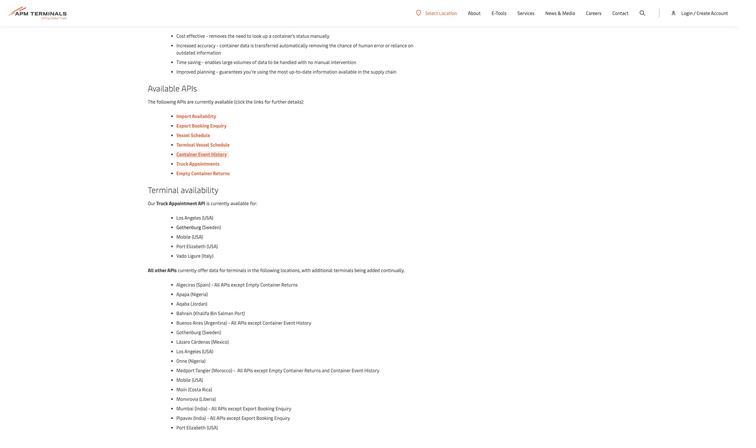 Task type: describe. For each thing, give the bounding box(es) containing it.
0 vertical spatial available
[[339, 69, 357, 75]]

0 horizontal spatial is
[[206, 200, 210, 207]]

tools
[[496, 10, 507, 16]]

vado
[[176, 253, 187, 259]]

1 horizontal spatial to
[[247, 33, 252, 39]]

the up transporters,
[[175, 11, 182, 17]]

0 vertical spatial currently
[[195, 99, 214, 105]]

login / create account
[[682, 10, 729, 16]]

empty for (morocco) -
[[269, 368, 282, 374]]

(morocco) -
[[212, 368, 235, 374]]

accuracy
[[197, 42, 215, 49]]

the following apis are currently available (click the links for further details):
[[148, 99, 304, 105]]

e-
[[492, 10, 496, 16]]

who
[[295, 18, 304, 25]]

e-tools
[[492, 10, 507, 16]]

select location button
[[416, 10, 457, 16]]

import
[[176, 113, 191, 119]]

2 gothenburg from the top
[[176, 329, 201, 336]]

contact button
[[613, 0, 629, 26]]

improved
[[176, 69, 196, 75]]

apis up pipavav (india) - all apis except export booking enquiry at the bottom of the page
[[218, 406, 227, 412]]

empty container returns
[[176, 170, 230, 177]]

1 horizontal spatial manually
[[310, 33, 330, 39]]

cargo
[[190, 18, 201, 25]]

be
[[274, 59, 279, 65]]

news
[[546, 10, 557, 16]]

shipping
[[412, 11, 430, 17]]

1 horizontal spatial vessel
[[196, 142, 209, 148]]

- for improved
[[216, 69, 218, 75]]

lázaro cárdenas (mexico)
[[176, 339, 229, 345]]

information inside increased accuracy - container data is transferred automatically removing the chance of human error or reliance on outdated information
[[197, 49, 221, 56]]

bin
[[210, 310, 217, 317]]

the inside increased accuracy - container data is transferred automatically removing the chance of human error or reliance on outdated information
[[329, 42, 336, 49]]

2 (sweden) from the top
[[202, 329, 221, 336]]

cost
[[176, 33, 186, 39]]

for inside 'apis remove the need to look up information manually via our existing track & trace channels, making this the ideal solution for shipping lines, inland transporters, cargo owners and managers, and data aggregators who process higher volumes.'
[[405, 11, 411, 17]]

1 terminals from the left
[[227, 267, 246, 274]]

information inside 'apis remove the need to look up information manually via our existing track & trace channels, making this the ideal solution for shipping lines, inland transporters, cargo owners and managers, and data aggregators who process higher volumes.'
[[216, 11, 240, 17]]

0 horizontal spatial truck
[[156, 200, 168, 207]]

1 angeles from the top
[[185, 215, 201, 221]]

2 vertical spatial to
[[268, 59, 273, 65]]

(usa) up port elizabeth (usa)
[[192, 234, 203, 240]]

0 vertical spatial export
[[176, 123, 191, 129]]

data right offer
[[209, 267, 218, 274]]

1 horizontal spatial following
[[260, 267, 280, 274]]

1 vertical spatial look
[[253, 33, 262, 39]]

error
[[374, 42, 384, 49]]

appointment
[[169, 200, 197, 207]]

improved planning - guarantees you're using the most up-to-date information available in the supply chain
[[176, 69, 397, 75]]

2 los angeles (usa) from the top
[[176, 348, 213, 355]]

1 mobile from the top
[[176, 234, 191, 240]]

booking for pipavav (india) - all apis except export booking enquiry
[[257, 415, 273, 422]]

buenos
[[176, 320, 192, 326]]

/
[[694, 10, 696, 16]]

data inside increased accuracy - container data is transferred automatically removing the chance of human error or reliance on outdated information
[[240, 42, 250, 49]]

(costa
[[188, 387, 201, 393]]

login
[[682, 10, 693, 16]]

process
[[305, 18, 321, 25]]

links
[[254, 99, 264, 105]]

buenos aires (argentina) - all apis except container event history
[[176, 320, 311, 326]]

owners
[[202, 18, 217, 25]]

(india) for mumbai
[[195, 406, 207, 412]]

moín
[[176, 387, 187, 393]]

vado ligure (italy)
[[176, 253, 215, 259]]

mumbai
[[176, 406, 194, 412]]

1 (sweden) from the top
[[202, 224, 221, 231]]

export booking enquiry link
[[176, 123, 227, 129]]

onne
[[176, 358, 187, 364]]

1 vertical spatial currently
[[211, 200, 230, 207]]

ideal
[[376, 11, 386, 17]]

& inside popup button
[[558, 10, 561, 16]]

other
[[155, 267, 167, 274]]

the left most
[[269, 69, 276, 75]]

available apis
[[148, 83, 197, 94]]

algeciras (spain) - all apis except empty container returns
[[176, 282, 298, 288]]

channels,
[[322, 11, 342, 17]]

effective
[[187, 33, 205, 39]]

news & media button
[[546, 0, 575, 26]]

moín (costa rica)
[[176, 387, 212, 393]]

2 vertical spatial available
[[231, 200, 249, 207]]

(italy)
[[202, 253, 214, 259]]

1 vertical spatial need
[[236, 33, 246, 39]]

all other apis currently offer data for terminals in the following locations, with additional terminals being added continually.
[[148, 267, 405, 274]]

vessel schedule
[[176, 132, 210, 138]]

- for cost
[[206, 33, 208, 39]]

returns for (morocco) -
[[305, 368, 321, 374]]

(india) for pipavav
[[193, 415, 206, 422]]

1 vertical spatial with
[[302, 267, 311, 274]]

apis up are
[[182, 83, 197, 94]]

offer
[[198, 267, 208, 274]]

0 vertical spatial empty
[[176, 170, 190, 177]]

1 mobile (usa) from the top
[[176, 234, 203, 240]]

supply
[[371, 69, 384, 75]]

transferred
[[255, 42, 278, 49]]

monvrovia (liberia)
[[176, 396, 216, 402]]

tangier
[[196, 368, 211, 374]]

saving
[[188, 59, 201, 65]]

remove
[[158, 11, 174, 17]]

via
[[262, 11, 267, 17]]

details):
[[288, 99, 304, 105]]

port elizabeth (usa)
[[176, 243, 218, 250]]

event inside container event history link
[[198, 151, 210, 158]]

large
[[222, 59, 233, 65]]

apis right other
[[167, 267, 177, 274]]

0 vertical spatial history
[[211, 151, 227, 158]]

empty container returns link
[[176, 170, 230, 177]]

terminal for terminal vessel schedule
[[176, 142, 195, 148]]

to inside 'apis remove the need to look up information manually via our existing track & trace channels, making this the ideal solution for shipping lines, inland transporters, cargo owners and managers, and data aggregators who process higher volumes.'
[[194, 11, 198, 17]]

2 and from the left
[[250, 18, 258, 25]]

the
[[148, 99, 156, 105]]

login / create account link
[[671, 0, 729, 26]]

1 vertical spatial up
[[263, 33, 268, 39]]

export booking enquiry
[[176, 123, 227, 129]]

1 los angeles (usa) from the top
[[176, 215, 213, 221]]

pipavav
[[176, 415, 192, 422]]

(click
[[234, 99, 245, 105]]

bahrain
[[176, 310, 192, 317]]

chance
[[338, 42, 352, 49]]

increased
[[176, 42, 196, 49]]

of inside increased accuracy - container data is transferred automatically removing the chance of human error or reliance on outdated information
[[353, 42, 358, 49]]

(nigeria) for apapa (nigeria)
[[191, 291, 208, 298]]

1 gothenburg (sweden) from the top
[[176, 224, 221, 231]]

1 los from the top
[[176, 215, 184, 221]]

removing
[[309, 42, 328, 49]]

0 vertical spatial truck
[[176, 161, 188, 167]]

aqaba (jordan)
[[176, 301, 209, 307]]

trace
[[310, 11, 321, 17]]

0 horizontal spatial schedule
[[191, 132, 210, 138]]

availability
[[192, 113, 216, 119]]

2 vertical spatial information
[[313, 69, 338, 75]]

(usa) down our truck appointment api is currently available for:
[[202, 215, 213, 221]]

data up using
[[258, 59, 267, 65]]

our
[[269, 11, 275, 17]]

continually.
[[381, 267, 405, 274]]

are
[[187, 99, 194, 105]]

cárdenas
[[191, 339, 210, 345]]

medport
[[176, 368, 195, 374]]

0 vertical spatial vessel
[[176, 132, 190, 138]]

need inside 'apis remove the need to look up information manually via our existing track & trace channels, making this the ideal solution for shipping lines, inland transporters, cargo owners and managers, and data aggregators who process higher volumes.'
[[183, 11, 193, 17]]

time saving - enables large volumes of data to be handled with no manual intervention
[[176, 59, 356, 65]]



Task type: locate. For each thing, give the bounding box(es) containing it.
1 vertical spatial (india)
[[193, 415, 206, 422]]

1 horizontal spatial for
[[265, 99, 271, 105]]

apis inside 'apis remove the need to look up information manually via our existing track & trace channels, making this the ideal solution for shipping lines, inland transporters, cargo owners and managers, and data aggregators who process higher volumes.'
[[148, 11, 157, 17]]

enables
[[205, 59, 221, 65]]

currently up algeciras at the bottom left of page
[[178, 267, 197, 274]]

export down mumbai (india) - all apis except export booking enquiry
[[242, 415, 255, 422]]

1 vertical spatial returns
[[282, 282, 298, 288]]

services
[[518, 10, 535, 16]]

removes
[[209, 33, 227, 39]]

inland
[[148, 18, 161, 25]]

(nigeria)
[[191, 291, 208, 298], [188, 358, 206, 364]]

1 vertical spatial vessel
[[196, 142, 209, 148]]

1 vertical spatial los
[[176, 348, 184, 355]]

(india)
[[195, 406, 207, 412], [193, 415, 206, 422]]

most
[[277, 69, 288, 75]]

truck down container event history link
[[176, 161, 188, 167]]

with left no
[[298, 59, 307, 65]]

(nigeria) for onne (nigeria)
[[188, 358, 206, 364]]

no
[[308, 59, 313, 65]]

0 vertical spatial angeles
[[185, 215, 201, 221]]

- for increased
[[217, 42, 219, 49]]

mobile up port
[[176, 234, 191, 240]]

mobile (usa) down medport
[[176, 377, 203, 383]]

1 vertical spatial following
[[260, 267, 280, 274]]

container
[[176, 151, 197, 158], [191, 170, 212, 177], [260, 282, 280, 288], [263, 320, 283, 326], [284, 368, 303, 374]]

truck appointments
[[176, 161, 220, 167]]

0 vertical spatial mobile (usa)
[[176, 234, 203, 240]]

1 and from the left
[[219, 18, 226, 25]]

1 horizontal spatial &
[[558, 10, 561, 16]]

vessel schedule link
[[176, 132, 210, 138]]

the up 'container'
[[228, 33, 235, 39]]

returns for -
[[282, 282, 298, 288]]

empty for -
[[246, 282, 259, 288]]

2 mobile (usa) from the top
[[176, 377, 203, 383]]

following down available
[[157, 99, 176, 105]]

information down accuracy
[[197, 49, 221, 56]]

making
[[343, 11, 358, 17]]

1 horizontal spatial schedule
[[210, 142, 230, 148]]

2 horizontal spatial event
[[352, 368, 363, 374]]

0 vertical spatial gothenburg
[[176, 224, 201, 231]]

in up algeciras (spain) - all apis except empty container returns
[[248, 267, 251, 274]]

returns down appointments
[[213, 170, 230, 177]]

0 horizontal spatial empty
[[176, 170, 190, 177]]

1 vertical spatial gothenburg (sweden)
[[176, 329, 221, 336]]

apis down port)
[[238, 320, 247, 326]]

returns left and container
[[305, 368, 321, 374]]

0 vertical spatial of
[[353, 42, 358, 49]]

need up cargo
[[183, 11, 193, 17]]

2 vertical spatial for
[[220, 267, 226, 274]]

handled
[[280, 59, 297, 65]]

export for mumbai (india) - all apis except export booking enquiry
[[243, 406, 257, 412]]

to up cargo
[[194, 11, 198, 17]]

terminal up our in the left top of the page
[[148, 184, 179, 195]]

1 vertical spatial history
[[296, 320, 311, 326]]

of up you're
[[252, 59, 257, 65]]

solution
[[387, 11, 404, 17]]

human
[[359, 42, 373, 49]]

truck right our in the left top of the page
[[156, 200, 168, 207]]

returns down locations, at the left bottom of page
[[282, 282, 298, 288]]

2 horizontal spatial for
[[405, 11, 411, 17]]

los
[[176, 215, 184, 221], [176, 348, 184, 355]]

apis right the (morocco) -
[[244, 368, 253, 374]]

0 horizontal spatial returns
[[213, 170, 230, 177]]

further
[[272, 99, 287, 105]]

and right owners
[[219, 18, 226, 25]]

0 horizontal spatial terminals
[[227, 267, 246, 274]]

is down cost effective - removes the need to look up a container's status manually
[[251, 42, 254, 49]]

up left "a"
[[263, 33, 268, 39]]

(usa) up "(costa"
[[192, 377, 203, 383]]

transporters,
[[162, 18, 189, 25]]

all
[[148, 267, 154, 274], [231, 320, 237, 326], [211, 406, 217, 412], [210, 415, 216, 422]]

available left (click
[[215, 99, 233, 105]]

2 gothenburg (sweden) from the top
[[176, 329, 221, 336]]

0 vertical spatial information
[[216, 11, 240, 17]]

1 vertical spatial los angeles (usa)
[[176, 348, 213, 355]]

vessel up container event history
[[196, 142, 209, 148]]

locations,
[[281, 267, 301, 274]]

following
[[157, 99, 176, 105], [260, 267, 280, 274]]

0 horizontal spatial look
[[199, 11, 208, 17]]

increased accuracy - container data is transferred automatically removing the chance of human error or reliance on outdated information
[[176, 42, 414, 56]]

following left locations, at the left bottom of page
[[260, 267, 280, 274]]

- for pipavav
[[207, 415, 209, 422]]

mumbai (india) - all apis except export booking enquiry
[[176, 406, 291, 412]]

2 vertical spatial history
[[365, 368, 380, 374]]

0 horizontal spatial in
[[248, 267, 251, 274]]

0 horizontal spatial up
[[209, 11, 215, 17]]

is right api
[[206, 200, 210, 207]]

data down cost effective - removes the need to look up a container's status manually
[[240, 42, 250, 49]]

look inside 'apis remove the need to look up information manually via our existing track & trace channels, making this the ideal solution for shipping lines, inland transporters, cargo owners and managers, and data aggregators who process higher volumes.'
[[199, 11, 208, 17]]

data down via
[[259, 18, 268, 25]]

0 horizontal spatial need
[[183, 11, 193, 17]]

to down 'managers,'
[[247, 33, 252, 39]]

1 vertical spatial of
[[252, 59, 257, 65]]

import availability link
[[176, 113, 216, 119]]

look up owners
[[199, 11, 208, 17]]

terminals up algeciras (spain) - all apis except empty container returns
[[227, 267, 246, 274]]

los angeles (usa) up onne (nigeria)
[[176, 348, 213, 355]]

2 horizontal spatial history
[[365, 368, 380, 374]]

&
[[558, 10, 561, 16], [306, 11, 309, 17]]

location
[[439, 10, 457, 16]]

1 horizontal spatial and
[[250, 18, 258, 25]]

up up owners
[[209, 11, 215, 17]]

e-tools button
[[492, 0, 507, 26]]

0 horizontal spatial to
[[194, 11, 198, 17]]

information up 'managers,'
[[216, 11, 240, 17]]

1 vertical spatial to
[[247, 33, 252, 39]]

0 vertical spatial (nigeria)
[[191, 291, 208, 298]]

(nigeria) up the (jordan)
[[191, 291, 208, 298]]

& right news
[[558, 10, 561, 16]]

is inside increased accuracy - container data is transferred automatically removing the chance of human error or reliance on outdated information
[[251, 42, 254, 49]]

1 horizontal spatial empty
[[246, 282, 259, 288]]

gothenburg down buenos
[[176, 329, 201, 336]]

higher
[[322, 18, 335, 25]]

0 vertical spatial in
[[358, 69, 362, 75]]

gothenburg up the elizabeth
[[176, 224, 201, 231]]

0 vertical spatial manually
[[242, 11, 261, 17]]

salman
[[218, 310, 233, 317]]

0 vertical spatial up
[[209, 11, 215, 17]]

1 vertical spatial schedule
[[210, 142, 230, 148]]

2 vertical spatial empty
[[269, 368, 282, 374]]

2 los from the top
[[176, 348, 184, 355]]

up-
[[289, 69, 296, 75]]

of left human
[[353, 42, 358, 49]]

bahrain (khalifa bin salman port)
[[176, 310, 245, 317]]

1 vertical spatial (nigeria)
[[188, 358, 206, 364]]

(sweden) down (argentina)
[[202, 329, 221, 336]]

for right offer
[[220, 267, 226, 274]]

the left "links" at the left top of page
[[246, 99, 253, 105]]

container event history link
[[174, 151, 229, 159]]

a
[[269, 33, 272, 39]]

with
[[298, 59, 307, 65], [302, 267, 311, 274]]

booking
[[192, 123, 209, 129], [258, 406, 275, 412], [257, 415, 273, 422]]

mobile
[[176, 234, 191, 240], [176, 377, 191, 383]]

you're
[[244, 69, 256, 75]]

for:
[[250, 200, 257, 207]]

look left "a"
[[253, 33, 262, 39]]

currently right api
[[211, 200, 230, 207]]

this
[[359, 11, 367, 17]]

monvrovia
[[176, 396, 198, 402]]

in left supply
[[358, 69, 362, 75]]

available down intervention
[[339, 69, 357, 75]]

schedule up container event history
[[210, 142, 230, 148]]

terminals left being
[[334, 267, 354, 274]]

history
[[211, 151, 227, 158], [296, 320, 311, 326], [365, 368, 380, 374]]

- for time
[[202, 59, 204, 65]]

- for mumbai
[[209, 406, 210, 412]]

0 vertical spatial booking
[[192, 123, 209, 129]]

need down 'managers,'
[[236, 33, 246, 39]]

1 vertical spatial for
[[265, 99, 271, 105]]

1 horizontal spatial is
[[251, 42, 254, 49]]

2 vertical spatial event
[[352, 368, 363, 374]]

ligure
[[188, 253, 201, 259]]

lázaro
[[176, 339, 190, 345]]

1 horizontal spatial look
[[253, 33, 262, 39]]

0 vertical spatial look
[[199, 11, 208, 17]]

information down the manual
[[313, 69, 338, 75]]

1 vertical spatial mobile (usa)
[[176, 377, 203, 383]]

1 vertical spatial (sweden)
[[202, 329, 221, 336]]

1 horizontal spatial of
[[353, 42, 358, 49]]

0 horizontal spatial following
[[157, 99, 176, 105]]

the left chance
[[329, 42, 336, 49]]

1 horizontal spatial returns
[[282, 282, 298, 288]]

2 vertical spatial returns
[[305, 368, 321, 374]]

1 horizontal spatial terminals
[[334, 267, 354, 274]]

(nigeria) up tangier
[[188, 358, 206, 364]]

1 vertical spatial mobile
[[176, 377, 191, 383]]

apis right (spain)
[[221, 282, 230, 288]]

1 vertical spatial manually
[[310, 33, 330, 39]]

1 horizontal spatial truck
[[176, 161, 188, 167]]

0 vertical spatial with
[[298, 59, 307, 65]]

0 vertical spatial los angeles (usa)
[[176, 215, 213, 221]]

0 horizontal spatial &
[[306, 11, 309, 17]]

available left for:
[[231, 200, 249, 207]]

los down "appointment"
[[176, 215, 184, 221]]

manually up removing
[[310, 33, 330, 39]]

0 horizontal spatial of
[[252, 59, 257, 65]]

(sweden) up port elizabeth (usa)
[[202, 224, 221, 231]]

1 vertical spatial in
[[248, 267, 251, 274]]

being
[[355, 267, 366, 274]]

medport tangier (morocco) -  all apis except empty container returns and container event history
[[176, 368, 380, 374]]

container event history
[[176, 151, 227, 158]]

gothenburg (sweden) down aires
[[176, 329, 221, 336]]

vessel
[[176, 132, 190, 138], [196, 142, 209, 148]]

apis down mumbai (india) - all apis except export booking enquiry
[[217, 415, 226, 422]]

for
[[405, 11, 411, 17], [265, 99, 271, 105], [220, 267, 226, 274]]

port)
[[235, 310, 245, 317]]

los angeles (usa) down api
[[176, 215, 213, 221]]

2 terminals from the left
[[334, 267, 354, 274]]

services button
[[518, 0, 535, 26]]

1 vertical spatial truck
[[156, 200, 168, 207]]

0 vertical spatial gothenburg (sweden)
[[176, 224, 221, 231]]

2 angeles from the top
[[185, 348, 201, 355]]

angeles down api
[[185, 215, 201, 221]]

1 horizontal spatial up
[[263, 33, 268, 39]]

and up cost effective - removes the need to look up a container's status manually
[[250, 18, 258, 25]]

automatically
[[280, 42, 308, 49]]

0 vertical spatial terminal
[[176, 142, 195, 148]]

existing
[[277, 11, 293, 17]]

0 vertical spatial mobile
[[176, 234, 191, 240]]

enquiry for mumbai (india) - all apis except export booking enquiry
[[276, 406, 291, 412]]

terminal down the vessel schedule link
[[176, 142, 195, 148]]

the up algeciras (spain) - all apis except empty container returns
[[252, 267, 259, 274]]

0 horizontal spatial event
[[198, 151, 210, 158]]

& left trace
[[306, 11, 309, 17]]

additional
[[312, 267, 333, 274]]

2 vertical spatial booking
[[257, 415, 273, 422]]

1 horizontal spatial need
[[236, 33, 246, 39]]

manual
[[314, 59, 330, 65]]

apis remove the need to look up information manually via our existing track & trace channels, making this the ideal solution for shipping lines, inland transporters, cargo owners and managers, and data aggregators who process higher volumes.
[[148, 11, 441, 25]]

export up pipavav (india) - all apis except export booking enquiry at the bottom of the page
[[243, 406, 257, 412]]

import availability
[[176, 113, 216, 119]]

2 horizontal spatial returns
[[305, 368, 321, 374]]

manually left via
[[242, 11, 261, 17]]

apis left are
[[177, 99, 186, 105]]

2 mobile from the top
[[176, 377, 191, 383]]

aqaba
[[176, 301, 190, 307]]

0 horizontal spatial vessel
[[176, 132, 190, 138]]

(india) right pipavav
[[193, 415, 206, 422]]

0 vertical spatial (sweden)
[[202, 224, 221, 231]]

for right solution
[[405, 11, 411, 17]]

(argentina)
[[204, 320, 227, 326]]

2 vertical spatial currently
[[178, 267, 197, 274]]

angeles up onne (nigeria)
[[185, 348, 201, 355]]

1 vertical spatial angeles
[[185, 348, 201, 355]]

los up onne
[[176, 348, 184, 355]]

apis up the inland
[[148, 11, 157, 17]]

- for algeciras
[[212, 282, 213, 288]]

(jordan)
[[191, 301, 207, 307]]

the right the this at the top
[[368, 11, 375, 17]]

algeciras
[[176, 282, 195, 288]]

with right locations, at the left bottom of page
[[302, 267, 311, 274]]

mobile down medport
[[176, 377, 191, 383]]

1 vertical spatial terminal
[[148, 184, 179, 195]]

returns
[[213, 170, 230, 177], [282, 282, 298, 288], [305, 368, 321, 374]]

reliance
[[391, 42, 407, 49]]

for right "links" at the left top of page
[[265, 99, 271, 105]]

schedule down export booking enquiry link
[[191, 132, 210, 138]]

export for pipavav (india) - all apis except export booking enquiry
[[242, 415, 255, 422]]

select
[[426, 10, 438, 16]]

(usa) down lázaro cárdenas (mexico)
[[202, 348, 213, 355]]

create
[[697, 10, 710, 16]]

2 vertical spatial enquiry
[[274, 415, 290, 422]]

guarantees
[[219, 69, 242, 75]]

available
[[339, 69, 357, 75], [215, 99, 233, 105], [231, 200, 249, 207]]

aggregators
[[269, 18, 294, 25]]

gothenburg (sweden) up port elizabeth (usa)
[[176, 224, 221, 231]]

contact
[[613, 10, 629, 16]]

1 vertical spatial available
[[215, 99, 233, 105]]

currently right are
[[195, 99, 214, 105]]

container
[[220, 42, 239, 49]]

0 vertical spatial is
[[251, 42, 254, 49]]

(usa) up (italy)
[[207, 243, 218, 250]]

(india) down monvrovia (liberia)
[[195, 406, 207, 412]]

careers button
[[586, 0, 602, 26]]

1 vertical spatial gothenburg
[[176, 329, 201, 336]]

status
[[296, 33, 309, 39]]

data inside 'apis remove the need to look up information manually via our existing track & trace channels, making this the ideal solution for shipping lines, inland transporters, cargo owners and managers, and data aggregators who process higher volumes.'
[[259, 18, 268, 25]]

-
[[206, 33, 208, 39], [217, 42, 219, 49], [202, 59, 204, 65], [216, 69, 218, 75], [212, 282, 213, 288], [228, 320, 230, 326], [209, 406, 210, 412], [207, 415, 209, 422]]

0 vertical spatial to
[[194, 11, 198, 17]]

data
[[259, 18, 268, 25], [240, 42, 250, 49], [258, 59, 267, 65], [209, 267, 218, 274]]

up inside 'apis remove the need to look up information manually via our existing track & trace channels, making this the ideal solution for shipping lines, inland transporters, cargo owners and managers, and data aggregators who process higher volumes.'
[[209, 11, 215, 17]]

0 vertical spatial returns
[[213, 170, 230, 177]]

1 vertical spatial is
[[206, 200, 210, 207]]

2 horizontal spatial empty
[[269, 368, 282, 374]]

1 gothenburg from the top
[[176, 224, 201, 231]]

enquiry for pipavav (india) - all apis except export booking enquiry
[[274, 415, 290, 422]]

vessel down import
[[176, 132, 190, 138]]

terminal for terminal availability
[[148, 184, 179, 195]]

our truck appointment api is currently available for:
[[148, 200, 257, 207]]

- inside increased accuracy - container data is transferred automatically removing the chance of human error or reliance on outdated information
[[217, 42, 219, 49]]

the left supply
[[363, 69, 370, 75]]

2 vertical spatial export
[[242, 415, 255, 422]]

manually inside 'apis remove the need to look up information manually via our existing track & trace channels, making this the ideal solution for shipping lines, inland transporters, cargo owners and managers, and data aggregators who process higher volumes.'
[[242, 11, 261, 17]]

to left be
[[268, 59, 273, 65]]

0 vertical spatial following
[[157, 99, 176, 105]]

news & media
[[546, 10, 575, 16]]

mobile (usa) up the elizabeth
[[176, 234, 203, 240]]

export down import
[[176, 123, 191, 129]]

booking for mumbai (india) - all apis except export booking enquiry
[[258, 406, 275, 412]]

planning
[[197, 69, 215, 75]]

0 vertical spatial need
[[183, 11, 193, 17]]

rica)
[[202, 387, 212, 393]]

& inside 'apis remove the need to look up information manually via our existing track & trace channels, making this the ideal solution for shipping lines, inland transporters, cargo owners and managers, and data aggregators who process higher volumes.'
[[306, 11, 309, 17]]

1 horizontal spatial in
[[358, 69, 362, 75]]

onne (nigeria)
[[176, 358, 206, 364]]

0 vertical spatial enquiry
[[210, 123, 227, 129]]

1 vertical spatial event
[[284, 320, 295, 326]]



Task type: vqa. For each thing, say whether or not it's contained in the screenshot.
customer
no



